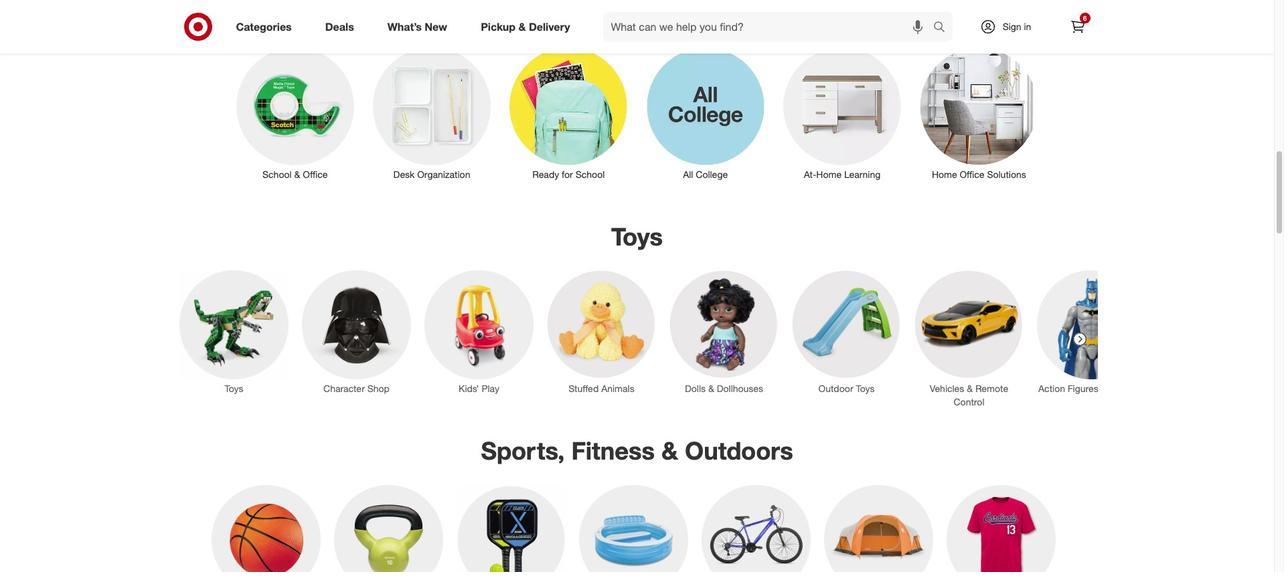 Task type: describe. For each thing, give the bounding box(es) containing it.
toys inside 'outdoor toys' link
[[856, 383, 874, 395]]

at-
[[804, 169, 817, 180]]

organization
[[417, 169, 470, 180]]

pools & accessories image
[[579, 485, 688, 573]]

toys link
[[179, 271, 288, 396]]

outdoor
[[818, 383, 853, 395]]

dollhouses
[[717, 383, 763, 395]]

fitness
[[572, 436, 655, 466]]

What can we help you find? suggestions appear below search field
[[603, 12, 937, 42]]

0 horizontal spatial school & office
[[263, 169, 328, 180]]

character shop image
[[302, 271, 411, 380]]

pickup
[[481, 20, 516, 33]]

playsets
[[1109, 383, 1145, 395]]

at-home learning
[[804, 169, 881, 180]]

character shop link
[[302, 271, 411, 396]]

deals link
[[314, 12, 371, 42]]

stuffed animals
[[568, 383, 634, 395]]

vehicles & remote control image
[[914, 271, 1024, 380]]

1 home from the left
[[817, 169, 842, 180]]

vehicles
[[930, 383, 964, 395]]

search button
[[927, 12, 959, 44]]

school & office link
[[227, 45, 364, 181]]

sports, fitness & outdoors
[[481, 436, 793, 466]]

stuffed animals link
[[547, 271, 656, 396]]

all
[[683, 169, 693, 180]]

sign in
[[1003, 21, 1032, 32]]

camping gear image
[[824, 485, 933, 573]]

character shop
[[323, 383, 389, 395]]

desk organization link
[[364, 45, 500, 181]]

learning
[[844, 169, 881, 180]]

exercise & fitness image
[[333, 485, 443, 573]]

what's new
[[388, 20, 447, 33]]

delivery
[[529, 20, 570, 33]]

animals
[[601, 383, 634, 395]]

new
[[425, 20, 447, 33]]

ready for school
[[533, 169, 605, 180]]

stuffed animals image
[[547, 271, 656, 380]]

dolls & dollhouses image
[[669, 271, 778, 380]]

kids' play
[[458, 383, 499, 395]]

what's new link
[[376, 12, 464, 42]]

play
[[481, 383, 499, 395]]

all college link
[[637, 45, 774, 181]]

kids'
[[458, 383, 479, 395]]

all college
[[683, 169, 728, 180]]

categories link
[[225, 12, 309, 42]]

desk organization
[[393, 169, 470, 180]]

sports equipment image
[[456, 485, 565, 573]]

dolls & dollhouses link
[[669, 271, 778, 396]]



Task type: vqa. For each thing, say whether or not it's contained in the screenshot.
Threshold's ™
no



Task type: locate. For each thing, give the bounding box(es) containing it.
0 horizontal spatial office
[[303, 169, 328, 180]]

toys image
[[179, 271, 288, 380]]

control
[[954, 397, 984, 408]]

&
[[635, 5, 651, 35], [519, 20, 526, 33], [294, 169, 300, 180], [708, 383, 714, 395], [967, 383, 973, 395], [1101, 383, 1107, 395], [662, 436, 678, 466]]

kids' play image
[[424, 271, 533, 380]]

ready
[[533, 169, 559, 180]]

sign
[[1003, 21, 1022, 32]]

home office solutions link
[[911, 45, 1048, 181]]

desk
[[393, 169, 415, 180]]

1 horizontal spatial school & office
[[548, 5, 726, 35]]

bikes image
[[701, 485, 810, 573]]

character
[[323, 383, 365, 395]]

college
[[696, 169, 728, 180]]

categories
[[236, 20, 292, 33]]

0 vertical spatial school & office
[[548, 5, 726, 35]]

action figures & playsets
[[1038, 383, 1145, 395]]

1 horizontal spatial office
[[658, 5, 726, 35]]

solutions
[[987, 169, 1026, 180]]

at-home learning link
[[774, 45, 911, 181]]

vehicles & remote control
[[930, 383, 1008, 408]]

deals
[[325, 20, 354, 33]]

outdoors
[[685, 436, 793, 466]]

sports,
[[481, 436, 565, 466]]

in
[[1024, 21, 1032, 32]]

action figures & playsets image
[[1037, 271, 1146, 380]]

2 horizontal spatial toys
[[856, 383, 874, 395]]

outdoor toys link
[[792, 271, 901, 396]]

sports & outdoors image
[[211, 485, 320, 573]]

school & office
[[548, 5, 726, 35], [263, 169, 328, 180]]

6 link
[[1063, 12, 1093, 42]]

figures
[[1068, 383, 1098, 395]]

dolls & dollhouses
[[685, 383, 763, 395]]

0 horizontal spatial home
[[817, 169, 842, 180]]

pickup & delivery link
[[470, 12, 587, 42]]

1 horizontal spatial home
[[932, 169, 957, 180]]

home
[[817, 169, 842, 180], [932, 169, 957, 180]]

6
[[1083, 14, 1087, 22]]

school
[[548, 5, 628, 35], [263, 169, 292, 180], [576, 169, 605, 180]]

action
[[1038, 383, 1065, 395]]

0 horizontal spatial toys
[[224, 383, 243, 395]]

fan shop image
[[946, 485, 1055, 573]]

toys inside the toys "link"
[[224, 383, 243, 395]]

search
[[927, 21, 959, 35]]

home left learning
[[817, 169, 842, 180]]

sign in link
[[969, 12, 1052, 42]]

home office solutions
[[932, 169, 1026, 180]]

2 home from the left
[[932, 169, 957, 180]]

1 vertical spatial school & office
[[263, 169, 328, 180]]

remote
[[975, 383, 1008, 395]]

stuffed
[[568, 383, 598, 395]]

outdoor toys image
[[792, 271, 901, 380]]

outdoor toys
[[818, 383, 874, 395]]

2 horizontal spatial office
[[960, 169, 985, 180]]

toys
[[611, 222, 663, 252], [224, 383, 243, 395], [856, 383, 874, 395]]

action figures & playsets link
[[1037, 271, 1146, 396]]

pickup & delivery
[[481, 20, 570, 33]]

dolls
[[685, 383, 706, 395]]

for
[[562, 169, 573, 180]]

what's
[[388, 20, 422, 33]]

shop
[[367, 383, 389, 395]]

ready for school link
[[500, 45, 637, 181]]

home left solutions
[[932, 169, 957, 180]]

vehicles & remote control link
[[914, 271, 1024, 409]]

office
[[658, 5, 726, 35], [303, 169, 328, 180], [960, 169, 985, 180]]

1 horizontal spatial toys
[[611, 222, 663, 252]]

kids' play link
[[424, 271, 533, 396]]

& inside vehicles & remote control
[[967, 383, 973, 395]]



